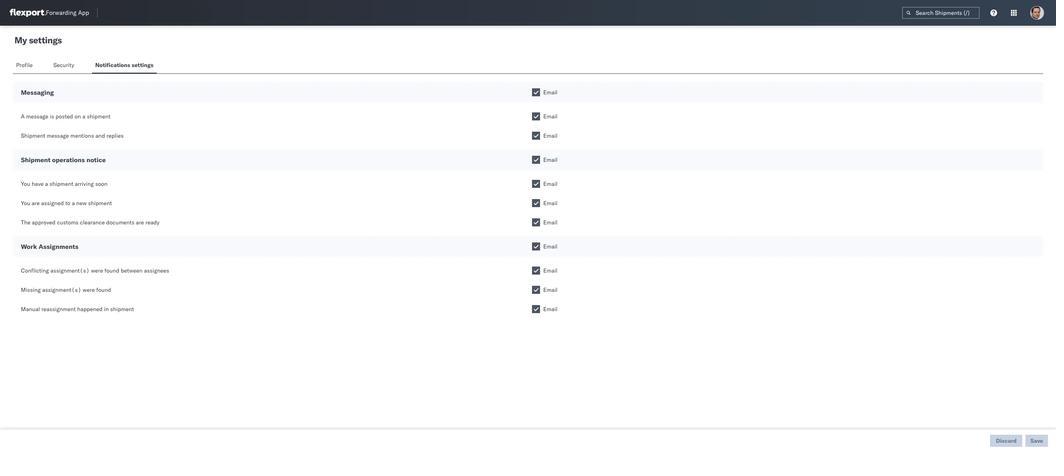 Task type: vqa. For each thing, say whether or not it's contained in the screenshot.
11th EMAIL from the bottom
yes



Task type: describe. For each thing, give the bounding box(es) containing it.
message for shipment
[[47, 132, 69, 139]]

security
[[53, 61, 74, 69]]

security button
[[50, 58, 79, 74]]

email for manual reassignment happened in shipment
[[543, 306, 558, 313]]

my settings
[[14, 35, 62, 46]]

shipment up you are assigned to a new shipment
[[50, 180, 73, 188]]

message for a
[[26, 113, 48, 120]]

assigned
[[41, 200, 64, 207]]

you are assigned to a new shipment
[[21, 200, 112, 207]]

mentions
[[70, 132, 94, 139]]

email for work assignments
[[543, 243, 558, 250]]

were for conflicting
[[91, 267, 103, 275]]

arriving
[[75, 180, 94, 188]]

notice
[[86, 156, 106, 164]]

the
[[21, 219, 30, 226]]

operations
[[52, 156, 85, 164]]

missing assignment(s) were found
[[21, 287, 111, 294]]

you have a shipment arriving soon
[[21, 180, 108, 188]]

settings for notifications settings
[[132, 61, 153, 69]]

1 horizontal spatial are
[[136, 219, 144, 226]]

found for conflicting assignment(s) were found between assignees
[[105, 267, 119, 275]]

is
[[50, 113, 54, 120]]

have
[[32, 180, 44, 188]]

shipment right in
[[110, 306, 134, 313]]

conflicting assignment(s) were found between assignees
[[21, 267, 169, 275]]

flexport. image
[[10, 9, 46, 17]]

shipment for shipment operations notice
[[21, 156, 50, 164]]

my
[[14, 35, 27, 46]]

email for shipment message mentions and replies
[[543, 132, 558, 139]]

customs
[[57, 219, 79, 226]]

app
[[78, 9, 89, 17]]

soon
[[95, 180, 108, 188]]

0 horizontal spatial a
[[45, 180, 48, 188]]

assignments
[[39, 243, 78, 251]]

on
[[75, 113, 81, 120]]

shipment operations notice
[[21, 156, 106, 164]]

email for you are assigned to a new shipment
[[543, 200, 558, 207]]

email for conflicting assignment(s) were found between assignees
[[543, 267, 558, 275]]

shipment message mentions and replies
[[21, 132, 124, 139]]

notifications
[[95, 61, 130, 69]]

manual
[[21, 306, 40, 313]]

were for missing
[[83, 287, 95, 294]]

found for missing assignment(s) were found
[[96, 287, 111, 294]]

happened
[[77, 306, 103, 313]]

forwarding app
[[46, 9, 89, 17]]

shipment right new
[[88, 200, 112, 207]]

missing
[[21, 287, 41, 294]]



Task type: locate. For each thing, give the bounding box(es) containing it.
forwarding app link
[[10, 9, 89, 17]]

2 email from the top
[[543, 113, 558, 120]]

profile button
[[13, 58, 37, 74]]

notifications settings
[[95, 61, 153, 69]]

9 email from the top
[[543, 267, 558, 275]]

settings for my settings
[[29, 35, 62, 46]]

7 email from the top
[[543, 219, 558, 226]]

work assignments
[[21, 243, 78, 251]]

assignment(s) up 'reassignment'
[[42, 287, 81, 294]]

1 vertical spatial settings
[[132, 61, 153, 69]]

a right the "on"
[[82, 113, 85, 120]]

email for missing assignment(s) were found
[[543, 287, 558, 294]]

1 vertical spatial were
[[83, 287, 95, 294]]

shipment for shipment message mentions and replies
[[21, 132, 45, 139]]

0 vertical spatial found
[[105, 267, 119, 275]]

found
[[105, 267, 119, 275], [96, 287, 111, 294]]

0 vertical spatial assignment(s)
[[50, 267, 90, 275]]

message right the a
[[26, 113, 48, 120]]

a message is posted on a shipment
[[21, 113, 111, 120]]

you left have on the left of the page
[[21, 180, 30, 188]]

1 vertical spatial message
[[47, 132, 69, 139]]

0 vertical spatial shipment
[[21, 132, 45, 139]]

assignment(s) up missing assignment(s) were found
[[50, 267, 90, 275]]

None checkbox
[[532, 113, 540, 121], [532, 132, 540, 140], [532, 199, 540, 207], [532, 219, 540, 227], [532, 305, 540, 314], [532, 113, 540, 121], [532, 132, 540, 140], [532, 199, 540, 207], [532, 219, 540, 227], [532, 305, 540, 314]]

0 vertical spatial message
[[26, 113, 48, 120]]

0 horizontal spatial settings
[[29, 35, 62, 46]]

1 horizontal spatial a
[[72, 200, 75, 207]]

settings
[[29, 35, 62, 46], [132, 61, 153, 69]]

are
[[32, 200, 40, 207], [136, 219, 144, 226]]

you
[[21, 180, 30, 188], [21, 200, 30, 207]]

are left assigned
[[32, 200, 40, 207]]

Search Shipments (/) text field
[[902, 7, 980, 19]]

8 email from the top
[[543, 243, 558, 250]]

assignment(s) for conflicting
[[50, 267, 90, 275]]

you for you have a shipment arriving soon
[[21, 180, 30, 188]]

new
[[76, 200, 87, 207]]

email
[[543, 89, 558, 96], [543, 113, 558, 120], [543, 132, 558, 139], [543, 156, 558, 164], [543, 180, 558, 188], [543, 200, 558, 207], [543, 219, 558, 226], [543, 243, 558, 250], [543, 267, 558, 275], [543, 287, 558, 294], [543, 306, 558, 313]]

work
[[21, 243, 37, 251]]

0 vertical spatial are
[[32, 200, 40, 207]]

1 horizontal spatial settings
[[132, 61, 153, 69]]

ready
[[146, 219, 160, 226]]

1 vertical spatial assignment(s)
[[42, 287, 81, 294]]

1 email from the top
[[543, 89, 558, 96]]

assignees
[[144, 267, 169, 275]]

1 vertical spatial you
[[21, 200, 30, 207]]

email for a message is posted on a shipment
[[543, 113, 558, 120]]

shipment up and
[[87, 113, 111, 120]]

shipment up have on the left of the page
[[21, 156, 50, 164]]

to
[[65, 200, 70, 207]]

assignment(s)
[[50, 267, 90, 275], [42, 287, 81, 294]]

email for messaging
[[543, 89, 558, 96]]

replies
[[107, 132, 124, 139]]

notifications settings button
[[92, 58, 157, 74]]

shipment
[[87, 113, 111, 120], [50, 180, 73, 188], [88, 200, 112, 207], [110, 306, 134, 313]]

2 horizontal spatial a
[[82, 113, 85, 120]]

4 email from the top
[[543, 156, 558, 164]]

approved
[[32, 219, 55, 226]]

email for you have a shipment arriving soon
[[543, 180, 558, 188]]

1 vertical spatial shipment
[[21, 156, 50, 164]]

5 email from the top
[[543, 180, 558, 188]]

1 vertical spatial are
[[136, 219, 144, 226]]

conflicting
[[21, 267, 49, 275]]

posted
[[56, 113, 73, 120]]

clearance
[[80, 219, 105, 226]]

manual reassignment happened in shipment
[[21, 306, 134, 313]]

shipment down the a
[[21, 132, 45, 139]]

were left the between
[[91, 267, 103, 275]]

shipment
[[21, 132, 45, 139], [21, 156, 50, 164]]

were
[[91, 267, 103, 275], [83, 287, 95, 294]]

documents
[[106, 219, 135, 226]]

a right to on the left of the page
[[72, 200, 75, 207]]

reassignment
[[41, 306, 76, 313]]

11 email from the top
[[543, 306, 558, 313]]

email for the approved customs clearance documents are ready
[[543, 219, 558, 226]]

0 vertical spatial were
[[91, 267, 103, 275]]

profile
[[16, 61, 33, 69]]

found up in
[[96, 287, 111, 294]]

2 vertical spatial a
[[72, 200, 75, 207]]

1 you from the top
[[21, 180, 30, 188]]

a
[[82, 113, 85, 120], [45, 180, 48, 188], [72, 200, 75, 207]]

message down is
[[47, 132, 69, 139]]

were up happened
[[83, 287, 95, 294]]

between
[[121, 267, 143, 275]]

0 horizontal spatial are
[[32, 200, 40, 207]]

0 vertical spatial settings
[[29, 35, 62, 46]]

None checkbox
[[532, 88, 540, 96], [532, 156, 540, 164], [532, 180, 540, 188], [532, 243, 540, 251], [532, 267, 540, 275], [532, 286, 540, 294], [532, 88, 540, 96], [532, 156, 540, 164], [532, 180, 540, 188], [532, 243, 540, 251], [532, 267, 540, 275], [532, 286, 540, 294]]

you up the
[[21, 200, 30, 207]]

settings right my
[[29, 35, 62, 46]]

are left 'ready'
[[136, 219, 144, 226]]

you for you are assigned to a new shipment
[[21, 200, 30, 207]]

assignment(s) for missing
[[42, 287, 81, 294]]

a right have on the left of the page
[[45, 180, 48, 188]]

forwarding
[[46, 9, 76, 17]]

a
[[21, 113, 25, 120]]

1 shipment from the top
[[21, 132, 45, 139]]

0 vertical spatial a
[[82, 113, 85, 120]]

email for shipment operations notice
[[543, 156, 558, 164]]

2 shipment from the top
[[21, 156, 50, 164]]

3 email from the top
[[543, 132, 558, 139]]

1 vertical spatial a
[[45, 180, 48, 188]]

found left the between
[[105, 267, 119, 275]]

1 vertical spatial found
[[96, 287, 111, 294]]

2 you from the top
[[21, 200, 30, 207]]

the approved customs clearance documents are ready
[[21, 219, 160, 226]]

message
[[26, 113, 48, 120], [47, 132, 69, 139]]

settings right notifications
[[132, 61, 153, 69]]

10 email from the top
[[543, 287, 558, 294]]

settings inside button
[[132, 61, 153, 69]]

in
[[104, 306, 109, 313]]

and
[[95, 132, 105, 139]]

6 email from the top
[[543, 200, 558, 207]]

messaging
[[21, 88, 54, 96]]

0 vertical spatial you
[[21, 180, 30, 188]]



